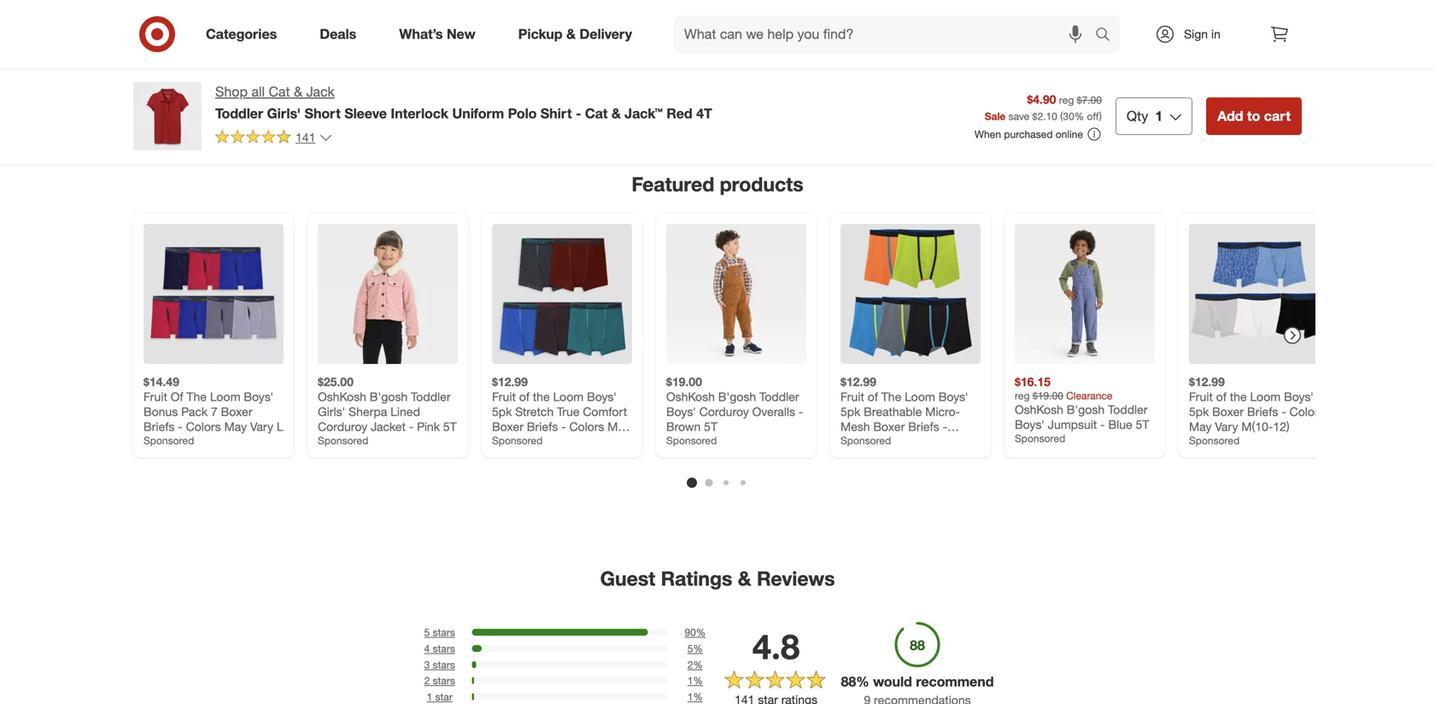 Task type: locate. For each thing, give the bounding box(es) containing it.
blue
[[1109, 417, 1133, 432]]

)
[[1100, 110, 1102, 123]]

4
[[424, 642, 430, 655]]

3 stars from the top
[[433, 658, 455, 671]]

b'gosh inside $25.00 oshkosh b'gosh toddler girls' sherpa lined corduroy jacket - pink 5t sponsored
[[370, 389, 408, 404]]

1 of from the left
[[519, 389, 530, 404]]

fruit for fruit of the loom boys' 5pk breathable micro- mesh boxer briefs - colors may vary xl
[[841, 389, 865, 404]]

4.8
[[753, 625, 800, 667]]

corduroy
[[700, 404, 749, 419], [318, 419, 368, 434]]

girls' down $25.00
[[318, 404, 345, 419]]

1 vertical spatial reg
[[1015, 389, 1030, 402]]

1 $12.99 from the left
[[492, 374, 528, 389]]

5t right brown at the bottom left of page
[[704, 419, 718, 434]]

2 the from the left
[[882, 389, 902, 404]]

1 horizontal spatial b'gosh
[[719, 389, 756, 404]]

3 5pk from the left
[[1190, 404, 1210, 419]]

oshkosh inside $16.15 reg $19.00 clearance oshkosh b'gosh toddler boys' jumpsuit - blue 5t sponsored
[[1015, 402, 1064, 417]]

boys' inside $12.99 fruit of the loom boys' 5pk boxer briefs - colors may vary m(10-12) sponsored
[[1285, 389, 1314, 404]]

5t inside $25.00 oshkosh b'gosh toddler girls' sherpa lined corduroy jacket - pink 5t sponsored
[[443, 419, 457, 434]]

boys'
[[244, 389, 274, 404], [587, 389, 617, 404], [939, 389, 969, 404], [1285, 389, 1314, 404], [667, 404, 696, 419], [1015, 417, 1045, 432]]

show
[[692, 63, 718, 76]]

0 vertical spatial girls'
[[267, 105, 301, 122]]

1 % for stars
[[688, 674, 703, 687]]

b'gosh inside the $19.00 oshkosh b'gosh toddler boys' corduroy overalls - brown 5t sponsored
[[719, 389, 756, 404]]

of inside $12.99 fruit of the loom boys' 5pk breathable micro- mesh boxer briefs - colors may vary xl
[[868, 389, 878, 404]]

&
[[567, 26, 576, 42], [294, 83, 303, 100], [612, 105, 621, 122], [738, 567, 752, 591]]

5 up 4 on the bottom left
[[424, 626, 430, 639]]

boys' right true
[[587, 389, 617, 404]]

5t inside the $19.00 oshkosh b'gosh toddler boys' corduroy overalls - brown 5t sponsored
[[704, 419, 718, 434]]

5pk for breathable
[[841, 404, 861, 419]]

briefs inside $12.99 fruit of the loom boys' 5pk breathable micro- mesh boxer briefs - colors may vary xl
[[909, 419, 940, 434]]

0 horizontal spatial 5
[[424, 626, 430, 639]]

fruit of the loom boys' 5pk stretch true comfort boxer briefs - colors may vary l image
[[492, 224, 632, 364]]

$19.00 up brown at the bottom left of page
[[667, 374, 702, 389]]

the inside $14.49 fruit of the loom boys' bonus pack 7 boxer briefs - colors may vary l sponsored
[[187, 389, 207, 404]]

oshkosh down $16.15
[[1015, 402, 1064, 417]]

oshkosh inside the $19.00 oshkosh b'gosh toddler boys' corduroy overalls - brown 5t sponsored
[[667, 389, 715, 404]]

- inside $16.15 reg $19.00 clearance oshkosh b'gosh toddler boys' jumpsuit - blue 5t sponsored
[[1101, 417, 1106, 432]]

colors inside $14.49 fruit of the loom boys' bonus pack 7 boxer briefs - colors may vary l sponsored
[[186, 419, 221, 434]]

the left micro-
[[882, 389, 902, 404]]

- right overalls
[[799, 404, 804, 419]]

boys' inside $12.99 fruit of the loom boys' 5pk stretch true comfort boxer briefs - colors may vary l
[[587, 389, 617, 404]]

briefs inside $12.99 fruit of the loom boys' 5pk stretch true comfort boxer briefs - colors may vary l
[[527, 419, 558, 434]]

2
[[688, 658, 693, 671], [424, 674, 430, 687]]

3 loom from the left
[[905, 389, 936, 404]]

boxer
[[221, 404, 253, 419], [1213, 404, 1244, 419], [492, 419, 524, 434], [874, 419, 905, 434]]

may
[[224, 419, 247, 434], [608, 419, 631, 434], [1190, 419, 1212, 434], [879, 434, 902, 449]]

5
[[424, 626, 430, 639], [688, 642, 693, 655]]

vary right 7
[[250, 419, 273, 434]]

corduroy down $25.00
[[318, 419, 368, 434]]

loom inside $12.99 fruit of the loom boys' 5pk stretch true comfort boxer briefs - colors may vary l
[[553, 389, 584, 404]]

0 horizontal spatial of
[[519, 389, 530, 404]]

the inside $12.99 fruit of the loom boys' 5pk breathable micro- mesh boxer briefs - colors may vary xl
[[882, 389, 902, 404]]

sponsored inside $25.00 oshkosh b'gosh toddler girls' sherpa lined corduroy jacket - pink 5t sponsored
[[318, 434, 369, 447]]

oshkosh b'gosh toddler boys' corduroy overalls - brown 5t image
[[667, 224, 807, 364]]

loom inside $14.49 fruit of the loom boys' bonus pack 7 boxer briefs - colors may vary l sponsored
[[210, 389, 241, 404]]

pickup & delivery link
[[504, 15, 654, 53]]

stars up 4 stars
[[433, 626, 455, 639]]

fruit for fruit of the loom boys' bonus pack 7 boxer briefs - colors may vary l
[[144, 389, 167, 404]]

overalls
[[753, 404, 796, 419]]

star
[[435, 691, 453, 703]]

oshkosh b'gosh toddler boys' jumpsuit - blue 5t image
[[1015, 224, 1155, 364]]

5pk for stretch
[[492, 404, 512, 419]]

reg for $4.90
[[1060, 94, 1075, 106]]

$19.00 oshkosh b'gosh toddler boys' corduroy overalls - brown 5t sponsored
[[667, 374, 804, 447]]

%
[[1075, 110, 1085, 123], [696, 626, 706, 639], [693, 642, 703, 655], [693, 658, 703, 671], [857, 674, 870, 690], [693, 674, 703, 687], [693, 691, 703, 703]]

girls'
[[267, 105, 301, 122], [318, 404, 345, 419]]

- right the breathable
[[943, 419, 948, 434]]

girls' inside shop all cat & jack toddler girls' short sleeve interlock uniform polo shirt - cat & jack™ red 4t
[[267, 105, 301, 122]]

5t right pink
[[443, 419, 457, 434]]

may inside $12.99 fruit of the loom boys' 5pk stretch true comfort boxer briefs - colors may vary l
[[608, 419, 631, 434]]

briefs
[[1248, 404, 1279, 419], [144, 419, 175, 434], [527, 419, 558, 434], [909, 419, 940, 434]]

stars up star
[[433, 674, 455, 687]]

% for 1 star
[[693, 691, 703, 703]]

2 down 3
[[424, 674, 430, 687]]

l inside $14.49 fruit of the loom boys' bonus pack 7 boxer briefs - colors may vary l sponsored
[[277, 419, 283, 434]]

the for of
[[882, 389, 902, 404]]

pickup
[[518, 26, 563, 42]]

1 %
[[688, 674, 703, 687], [688, 691, 703, 703]]

- inside shop all cat & jack toddler girls' short sleeve interlock uniform polo shirt - cat & jack™ red 4t
[[576, 105, 582, 122]]

4 stars from the top
[[433, 674, 455, 687]]

toddler
[[215, 105, 263, 122], [411, 389, 451, 404], [760, 389, 800, 404], [1108, 402, 1148, 417]]

add
[[1218, 108, 1244, 124]]

b'gosh for corduroy
[[719, 389, 756, 404]]

1 horizontal spatial the
[[1230, 389, 1247, 404]]

the left true
[[533, 389, 550, 404]]

$12.99
[[492, 374, 528, 389], [841, 374, 877, 389], [1190, 374, 1225, 389]]

boys' right 7
[[244, 389, 274, 404]]

- inside $14.49 fruit of the loom boys' bonus pack 7 boxer briefs - colors may vary l sponsored
[[178, 419, 183, 434]]

cat
[[269, 83, 290, 100], [585, 105, 608, 122]]

5t
[[1136, 417, 1150, 432], [443, 419, 457, 434], [704, 419, 718, 434]]

0 horizontal spatial $19.00
[[667, 374, 702, 389]]

1 loom from the left
[[210, 389, 241, 404]]

90 %
[[685, 626, 706, 639]]

vary left m(10-
[[1216, 419, 1239, 434]]

% inside $4.90 reg $7.00 sale save $ 2.10 ( 30 % off )
[[1075, 110, 1085, 123]]

of for boxer
[[1217, 389, 1227, 404]]

5 stars
[[424, 626, 455, 639]]

2 1 % from the top
[[688, 691, 703, 703]]

stars for 2 stars
[[433, 674, 455, 687]]

cat right shirt at the left top of page
[[585, 105, 608, 122]]

colors down the breathable
[[841, 434, 876, 449]]

the
[[187, 389, 207, 404], [882, 389, 902, 404]]

$19.00 up "jumpsuit"
[[1033, 389, 1064, 402]]

sponsored inside $16.15 reg $19.00 clearance oshkosh b'gosh toddler boys' jumpsuit - blue 5t sponsored
[[1015, 432, 1066, 445]]

5pk inside $12.99 fruit of the loom boys' 5pk breathable micro- mesh boxer briefs - colors may vary xl
[[841, 404, 861, 419]]

fruit for fruit of the loom boys' 5pk stretch true comfort boxer briefs - colors may vary l
[[492, 389, 516, 404]]

m(10-
[[1242, 419, 1274, 434]]

0 horizontal spatial oshkosh
[[318, 389, 367, 404]]

1 vertical spatial 2
[[424, 674, 430, 687]]

oshkosh left the lined
[[318, 389, 367, 404]]

lined
[[391, 404, 420, 419]]

of
[[171, 389, 183, 404]]

2 %
[[688, 658, 703, 671]]

what's
[[399, 26, 443, 42]]

1 horizontal spatial 5pk
[[841, 404, 861, 419]]

all
[[252, 83, 265, 100]]

0 horizontal spatial cat
[[269, 83, 290, 100]]

5pk left stretch
[[492, 404, 512, 419]]

briefs inside $12.99 fruit of the loom boys' 5pk boxer briefs - colors may vary m(10-12) sponsored
[[1248, 404, 1279, 419]]

sponsored inside the $19.00 oshkosh b'gosh toddler boys' corduroy overalls - brown 5t sponsored
[[667, 434, 717, 447]]

vary right pink
[[492, 434, 515, 449]]

$12.99 inside $12.99 fruit of the loom boys' 5pk stretch true comfort boxer briefs - colors may vary l
[[492, 374, 528, 389]]

(
[[1061, 110, 1064, 123]]

1 fruit from the left
[[144, 389, 167, 404]]

1 vertical spatial 1 %
[[688, 691, 703, 703]]

0 horizontal spatial girls'
[[267, 105, 301, 122]]

3 $12.99 from the left
[[1190, 374, 1225, 389]]

boys' up 12)
[[1285, 389, 1314, 404]]

boys' inside the $19.00 oshkosh b'gosh toddler boys' corduroy overalls - brown 5t sponsored
[[667, 404, 696, 419]]

fruit inside $12.99 fruit of the loom boys' 5pk breathable micro- mesh boxer briefs - colors may vary xl
[[841, 389, 865, 404]]

88
[[841, 674, 857, 690]]

- left pink
[[409, 419, 414, 434]]

loom
[[210, 389, 241, 404], [553, 389, 584, 404], [905, 389, 936, 404], [1251, 389, 1281, 404]]

2 loom from the left
[[553, 389, 584, 404]]

boxer inside $12.99 fruit of the loom boys' 5pk stretch true comfort boxer briefs - colors may vary l
[[492, 419, 524, 434]]

5t inside $16.15 reg $19.00 clearance oshkosh b'gosh toddler boys' jumpsuit - blue 5t sponsored
[[1136, 417, 1150, 432]]

1 vertical spatial cat
[[585, 105, 608, 122]]

l right 7
[[277, 419, 283, 434]]

2 of from the left
[[868, 389, 878, 404]]

guest
[[600, 567, 656, 591]]

2 horizontal spatial 5t
[[1136, 417, 1150, 432]]

1 stars from the top
[[433, 626, 455, 639]]

5pk left the breathable
[[841, 404, 861, 419]]

3 of from the left
[[1217, 389, 1227, 404]]

1 5pk from the left
[[492, 404, 512, 419]]

- right shirt at the left top of page
[[576, 105, 582, 122]]

0 vertical spatial reg
[[1060, 94, 1075, 106]]

0 vertical spatial 2
[[688, 658, 693, 671]]

$12.99 for fruit of the loom boys' 5pk stretch true comfort boxer briefs - colors may vary l
[[492, 374, 528, 389]]

- right bonus
[[178, 419, 183, 434]]

0 horizontal spatial 5pk
[[492, 404, 512, 419]]

girls' up 141 link
[[267, 105, 301, 122]]

fruit inside $12.99 fruit of the loom boys' 5pk stretch true comfort boxer briefs - colors may vary l
[[492, 389, 516, 404]]

sign in link
[[1141, 15, 1248, 53]]

4 stars
[[424, 642, 455, 655]]

of
[[519, 389, 530, 404], [868, 389, 878, 404], [1217, 389, 1227, 404]]

-
[[576, 105, 582, 122], [799, 404, 804, 419], [1282, 404, 1287, 419], [1101, 417, 1106, 432], [178, 419, 183, 434], [409, 419, 414, 434], [562, 419, 566, 434], [943, 419, 948, 434]]

reg inside $16.15 reg $19.00 clearance oshkosh b'gosh toddler boys' jumpsuit - blue 5t sponsored
[[1015, 389, 1030, 402]]

deals
[[320, 26, 357, 42]]

stars down 5 stars
[[433, 642, 455, 655]]

fruit inside $14.49 fruit of the loom boys' bonus pack 7 boxer briefs - colors may vary l sponsored
[[144, 389, 167, 404]]

boys' inside $14.49 fruit of the loom boys' bonus pack 7 boxer briefs - colors may vary l sponsored
[[244, 389, 274, 404]]

cat right all
[[269, 83, 290, 100]]

boys' up the xl
[[939, 389, 969, 404]]

may down the breathable
[[879, 434, 902, 449]]

0 horizontal spatial $12.99
[[492, 374, 528, 389]]

in
[[1212, 26, 1221, 41]]

5t for oshkosh b'gosh toddler boys' jumpsuit - blue 5t
[[1136, 417, 1150, 432]]

- right stretch
[[562, 419, 566, 434]]

7
[[211, 404, 218, 419]]

& right ratings
[[738, 567, 752, 591]]

& left jack™ at the left of page
[[612, 105, 621, 122]]

4 loom from the left
[[1251, 389, 1281, 404]]

loom for briefs
[[1251, 389, 1281, 404]]

reg inside $4.90 reg $7.00 sale save $ 2.10 ( 30 % off )
[[1060, 94, 1075, 106]]

0 horizontal spatial the
[[533, 389, 550, 404]]

2 horizontal spatial oshkosh
[[1015, 402, 1064, 417]]

- inside $12.99 fruit of the loom boys' 5pk stretch true comfort boxer briefs - colors may vary l
[[562, 419, 566, 434]]

boys' inside $12.99 fruit of the loom boys' 5pk breathable micro- mesh boxer briefs - colors may vary xl
[[939, 389, 969, 404]]

3 fruit from the left
[[841, 389, 865, 404]]

5 %
[[688, 642, 703, 655]]

of inside $12.99 fruit of the loom boys' 5pk boxer briefs - colors may vary m(10-12) sponsored
[[1217, 389, 1227, 404]]

boxer right mesh
[[874, 419, 905, 434]]

2 stars from the top
[[433, 642, 455, 655]]

would
[[874, 674, 913, 690]]

0 horizontal spatial b'gosh
[[370, 389, 408, 404]]

oshkosh for boys'
[[667, 389, 715, 404]]

$25.00
[[318, 374, 354, 389]]

1 horizontal spatial the
[[882, 389, 902, 404]]

l down stretch
[[519, 434, 525, 449]]

2 horizontal spatial 5pk
[[1190, 404, 1210, 419]]

colors inside $12.99 fruit of the loom boys' 5pk breathable micro- mesh boxer briefs - colors may vary xl
[[841, 434, 876, 449]]

boys' right comfort
[[667, 404, 696, 419]]

colors inside $12.99 fruit of the loom boys' 5pk stretch true comfort boxer briefs - colors may vary l
[[570, 419, 605, 434]]

$14.49 fruit of the loom boys' bonus pack 7 boxer briefs - colors may vary l sponsored
[[144, 374, 283, 447]]

1 1 % from the top
[[688, 674, 703, 687]]

- left blue
[[1101, 417, 1106, 432]]

4 fruit from the left
[[1190, 389, 1213, 404]]

boxer inside $12.99 fruit of the loom boys' 5pk boxer briefs - colors may vary m(10-12) sponsored
[[1213, 404, 1244, 419]]

5t right blue
[[1136, 417, 1150, 432]]

$12.99 inside $12.99 fruit of the loom boys' 5pk breathable micro- mesh boxer briefs - colors may vary xl
[[841, 374, 877, 389]]

2 horizontal spatial b'gosh
[[1067, 402, 1105, 417]]

may left m(10-
[[1190, 419, 1212, 434]]

briefs inside $14.49 fruit of the loom boys' bonus pack 7 boxer briefs - colors may vary l sponsored
[[144, 419, 175, 434]]

1 the from the left
[[187, 389, 207, 404]]

boxer left 12)
[[1213, 404, 1244, 419]]

mesh
[[841, 419, 870, 434]]

0 horizontal spatial 5t
[[443, 419, 457, 434]]

1 horizontal spatial $12.99
[[841, 374, 877, 389]]

oshkosh up brown at the bottom left of page
[[667, 389, 715, 404]]

1 vertical spatial 5
[[688, 642, 693, 655]]

5pk inside $12.99 fruit of the loom boys' 5pk stretch true comfort boxer briefs - colors may vary l
[[492, 404, 512, 419]]

0 horizontal spatial l
[[277, 419, 283, 434]]

oshkosh inside $25.00 oshkosh b'gosh toddler girls' sherpa lined corduroy jacket - pink 5t sponsored
[[318, 389, 367, 404]]

1 horizontal spatial of
[[868, 389, 878, 404]]

boxer inside $14.49 fruit of the loom boys' bonus pack 7 boxer briefs - colors may vary l sponsored
[[221, 404, 253, 419]]

$7.00
[[1077, 94, 1102, 106]]

loom inside $12.99 fruit of the loom boys' 5pk boxer briefs - colors may vary m(10-12) sponsored
[[1251, 389, 1281, 404]]

boys' for fruit of the loom boys' 5pk boxer briefs - colors may vary m(10-12)
[[1285, 389, 1314, 404]]

true
[[557, 404, 580, 419]]

fruit inside $12.99 fruit of the loom boys' 5pk boxer briefs - colors may vary m(10-12) sponsored
[[1190, 389, 1213, 404]]

2 for 2 stars
[[424, 674, 430, 687]]

0 horizontal spatial corduroy
[[318, 419, 368, 434]]

reg left clearance
[[1015, 389, 1030, 402]]

1 horizontal spatial corduroy
[[700, 404, 749, 419]]

reg up the '30' at the top right of page
[[1060, 94, 1075, 106]]

the up m(10-
[[1230, 389, 1247, 404]]

2 $12.99 from the left
[[841, 374, 877, 389]]

2 horizontal spatial $12.99
[[1190, 374, 1225, 389]]

2 5pk from the left
[[841, 404, 861, 419]]

0 vertical spatial 1 %
[[688, 674, 703, 687]]

may right true
[[608, 419, 631, 434]]

1 horizontal spatial girls'
[[318, 404, 345, 419]]

- inside the $19.00 oshkosh b'gosh toddler boys' corduroy overalls - brown 5t sponsored
[[799, 404, 804, 419]]

the inside $12.99 fruit of the loom boys' 5pk stretch true comfort boxer briefs - colors may vary l
[[533, 389, 550, 404]]

$12.99 inside $12.99 fruit of the loom boys' 5pk boxer briefs - colors may vary m(10-12) sponsored
[[1190, 374, 1225, 389]]

- right m(10-
[[1282, 404, 1287, 419]]

fruit for fruit of the loom boys' 5pk boxer briefs - colors may vary m(10-12)
[[1190, 389, 1213, 404]]

of inside $12.99 fruit of the loom boys' 5pk stretch true comfort boxer briefs - colors may vary l
[[519, 389, 530, 404]]

colors right bonus
[[186, 419, 221, 434]]

when
[[975, 128, 1002, 141]]

1 horizontal spatial 5t
[[704, 419, 718, 434]]

2 the from the left
[[1230, 389, 1247, 404]]

1 the from the left
[[533, 389, 550, 404]]

boxer inside $12.99 fruit of the loom boys' 5pk breathable micro- mesh boxer briefs - colors may vary xl
[[874, 419, 905, 434]]

corduroy left overalls
[[700, 404, 749, 419]]

the inside $12.99 fruit of the loom boys' 5pk boxer briefs - colors may vary m(10-12) sponsored
[[1230, 389, 1247, 404]]

2 fruit from the left
[[492, 389, 516, 404]]

5pk left m(10-
[[1190, 404, 1210, 419]]

1 horizontal spatial 5
[[688, 642, 693, 655]]

1 horizontal spatial oshkosh
[[667, 389, 715, 404]]

fruit of the loom boys' 5pk boxer briefs - colors may vary m(10-12) image
[[1190, 224, 1330, 364]]

& right pickup
[[567, 26, 576, 42]]

$
[[1033, 110, 1038, 123]]

2 down 5 %
[[688, 658, 693, 671]]

search
[[1088, 27, 1129, 44]]

boxer left true
[[492, 419, 524, 434]]

colors right m(10-
[[1290, 404, 1325, 419]]

colors right stretch
[[570, 419, 605, 434]]

0 horizontal spatial the
[[187, 389, 207, 404]]

may right 7
[[224, 419, 247, 434]]

0 horizontal spatial 2
[[424, 674, 430, 687]]

0 horizontal spatial reg
[[1015, 389, 1030, 402]]

1 horizontal spatial l
[[519, 434, 525, 449]]

boys' left "jumpsuit"
[[1015, 417, 1045, 432]]

vary left the xl
[[905, 434, 928, 449]]

when purchased online
[[975, 128, 1084, 141]]

5pk inside $12.99 fruit of the loom boys' 5pk boxer briefs - colors may vary m(10-12) sponsored
[[1190, 404, 1210, 419]]

sign in
[[1185, 26, 1221, 41]]

loom for micro-
[[905, 389, 936, 404]]

b'gosh
[[370, 389, 408, 404], [719, 389, 756, 404], [1067, 402, 1105, 417]]

stars
[[433, 626, 455, 639], [433, 642, 455, 655], [433, 658, 455, 671], [433, 674, 455, 687]]

0 vertical spatial 5
[[424, 626, 430, 639]]

& left jack
[[294, 83, 303, 100]]

1
[[1156, 108, 1163, 124], [688, 674, 693, 687], [427, 691, 433, 703], [688, 691, 693, 703]]

2 horizontal spatial of
[[1217, 389, 1227, 404]]

jacket
[[371, 419, 406, 434]]

sponsored inside $14.49 fruit of the loom boys' bonus pack 7 boxer briefs - colors may vary l sponsored
[[144, 434, 194, 447]]

What can we help you find? suggestions appear below search field
[[674, 15, 1100, 53]]

1 horizontal spatial $19.00
[[1033, 389, 1064, 402]]

5 down 90
[[688, 642, 693, 655]]

$4.90
[[1028, 92, 1057, 107]]

1 horizontal spatial reg
[[1060, 94, 1075, 106]]

stars up '2 stars'
[[433, 658, 455, 671]]

loom inside $12.99 fruit of the loom boys' 5pk breathable micro- mesh boxer briefs - colors may vary xl
[[905, 389, 936, 404]]

1 horizontal spatial 2
[[688, 658, 693, 671]]

stars for 3 stars
[[433, 658, 455, 671]]

l inside $12.99 fruit of the loom boys' 5pk stretch true comfort boxer briefs - colors may vary l
[[519, 434, 525, 449]]

1 vertical spatial girls'
[[318, 404, 345, 419]]

micro-
[[926, 404, 961, 419]]

more
[[720, 63, 744, 76]]

boys' inside $16.15 reg $19.00 clearance oshkosh b'gosh toddler boys' jumpsuit - blue 5t sponsored
[[1015, 417, 1045, 432]]

xl
[[932, 434, 946, 449]]

what's new
[[399, 26, 476, 42]]

the right of
[[187, 389, 207, 404]]

boxer right 7
[[221, 404, 253, 419]]



Task type: describe. For each thing, give the bounding box(es) containing it.
ratings
[[661, 567, 733, 591]]

red
[[667, 105, 693, 122]]

$19.00 inside $16.15 reg $19.00 clearance oshkosh b'gosh toddler boys' jumpsuit - blue 5t sponsored
[[1033, 389, 1064, 402]]

$12.99 for fruit of the loom boys' 5pk breathable micro- mesh boxer briefs - colors may vary xl
[[841, 374, 877, 389]]

- inside $12.99 fruit of the loom boys' 5pk boxer briefs - colors may vary m(10-12) sponsored
[[1282, 404, 1287, 419]]

vary inside $12.99 fruit of the loom boys' 5pk stretch true comfort boxer briefs - colors may vary l
[[492, 434, 515, 449]]

online
[[1056, 128, 1084, 141]]

qty 1
[[1127, 108, 1163, 124]]

stars for 4 stars
[[433, 642, 455, 655]]

what's new link
[[385, 15, 497, 53]]

jumpsuit
[[1048, 417, 1098, 432]]

save
[[1009, 110, 1030, 123]]

% for 5 stars
[[696, 626, 706, 639]]

$16.15
[[1015, 374, 1051, 389]]

the for of
[[187, 389, 207, 404]]

sleeve
[[345, 105, 387, 122]]

sale
[[985, 110, 1006, 123]]

5t for oshkosh b'gosh toddler girls' sherpa lined corduroy jacket - pink 5t
[[443, 419, 457, 434]]

1 star
[[427, 691, 453, 703]]

b'gosh inside $16.15 reg $19.00 clearance oshkosh b'gosh toddler boys' jumpsuit - blue 5t sponsored
[[1067, 402, 1105, 417]]

& inside pickup & delivery link
[[567, 26, 576, 42]]

add to cart
[[1218, 108, 1291, 124]]

pink
[[417, 419, 440, 434]]

$12.99 for fruit of the loom boys' 5pk boxer briefs - colors may vary m(10-12)
[[1190, 374, 1225, 389]]

reg for $16.15
[[1015, 389, 1030, 402]]

add to cart button
[[1207, 97, 1302, 135]]

the for boxer
[[1230, 389, 1247, 404]]

3 stars
[[424, 658, 455, 671]]

$12.99 fruit of the loom boys' 5pk boxer briefs - colors may vary m(10-12) sponsored
[[1190, 374, 1325, 447]]

of for stretch
[[519, 389, 530, 404]]

bonus
[[144, 404, 178, 419]]

toddler inside shop all cat & jack toddler girls' short sleeve interlock uniform polo shirt - cat & jack™ red 4t
[[215, 105, 263, 122]]

show more button
[[474, 56, 962, 83]]

fruit of the loom boys' 5pk breathable micro-mesh boxer briefs - colors may vary xl image
[[841, 224, 981, 364]]

sponsored inside $12.99 fruit of the loom boys' 5pk boxer briefs - colors may vary m(10-12) sponsored
[[1190, 434, 1240, 447]]

jack
[[306, 83, 335, 100]]

featured
[[632, 172, 715, 196]]

boys' for fruit of the loom boys' 5pk breathable micro- mesh boxer briefs - colors may vary xl
[[939, 389, 969, 404]]

oshkosh b'gosh toddler girls' sherpa lined corduroy jacket - pink 5t image
[[318, 224, 458, 364]]

sherpa
[[349, 404, 387, 419]]

5 for 5 stars
[[424, 626, 430, 639]]

shop all cat & jack toddler girls' short sleeve interlock uniform polo shirt - cat & jack™ red 4t
[[215, 83, 713, 122]]

loom for 7
[[210, 389, 241, 404]]

boys' for fruit of the loom boys' bonus pack 7 boxer briefs - colors may vary l
[[244, 389, 274, 404]]

shirt
[[541, 105, 572, 122]]

may inside $12.99 fruit of the loom boys' 5pk boxer briefs - colors may vary m(10-12) sponsored
[[1190, 419, 1212, 434]]

stretch
[[515, 404, 554, 419]]

- inside $25.00 oshkosh b'gosh toddler girls' sherpa lined corduroy jacket - pink 5t sponsored
[[409, 419, 414, 434]]

polo
[[508, 105, 537, 122]]

toddler inside $16.15 reg $19.00 clearance oshkosh b'gosh toddler boys' jumpsuit - blue 5t sponsored
[[1108, 402, 1148, 417]]

may inside $14.49 fruit of the loom boys' bonus pack 7 boxer briefs - colors may vary l sponsored
[[224, 419, 247, 434]]

90
[[685, 626, 696, 639]]

% for 3 stars
[[693, 658, 703, 671]]

$12.99 fruit of the loom boys' 5pk stretch true comfort boxer briefs - colors may vary l
[[492, 374, 631, 449]]

categories link
[[191, 15, 298, 53]]

short
[[305, 105, 341, 122]]

vary inside $12.99 fruit of the loom boys' 5pk breathable micro- mesh boxer briefs - colors may vary xl
[[905, 434, 928, 449]]

vary inside $14.49 fruit of the loom boys' bonus pack 7 boxer briefs - colors may vary l sponsored
[[250, 419, 273, 434]]

141 link
[[215, 129, 333, 149]]

toddler inside $25.00 oshkosh b'gosh toddler girls' sherpa lined corduroy jacket - pink 5t sponsored
[[411, 389, 451, 404]]

show more
[[692, 63, 744, 76]]

featured products
[[632, 172, 804, 196]]

% for 2 stars
[[693, 674, 703, 687]]

may inside $12.99 fruit of the loom boys' 5pk breathable micro- mesh boxer briefs - colors may vary xl
[[879, 434, 902, 449]]

% for 4 stars
[[693, 642, 703, 655]]

shop
[[215, 83, 248, 100]]

toddler inside the $19.00 oshkosh b'gosh toddler boys' corduroy overalls - brown 5t sponsored
[[760, 389, 800, 404]]

pickup & delivery
[[518, 26, 632, 42]]

of for breathable
[[868, 389, 878, 404]]

clearance
[[1067, 389, 1113, 402]]

5pk for boxer
[[1190, 404, 1210, 419]]

30
[[1064, 110, 1075, 123]]

colors inside $12.99 fruit of the loom boys' 5pk boxer briefs - colors may vary m(10-12) sponsored
[[1290, 404, 1325, 419]]

2.10
[[1038, 110, 1058, 123]]

141
[[296, 130, 316, 145]]

image of toddler girls' short sleeve interlock uniform polo shirt - cat & jack™ red 4t image
[[133, 82, 202, 150]]

fruit of the loom boys' bonus pack 7 boxer briefs - colors may vary l image
[[144, 224, 284, 364]]

$16.15 reg $19.00 clearance oshkosh b'gosh toddler boys' jumpsuit - blue 5t sponsored
[[1015, 374, 1150, 445]]

girls' inside $25.00 oshkosh b'gosh toddler girls' sherpa lined corduroy jacket - pink 5t sponsored
[[318, 404, 345, 419]]

products
[[720, 172, 804, 196]]

the for stretch
[[533, 389, 550, 404]]

interlock
[[391, 105, 449, 122]]

new
[[447, 26, 476, 42]]

1 % for star
[[688, 691, 703, 703]]

corduroy inside the $19.00 oshkosh b'gosh toddler boys' corduroy overalls - brown 5t sponsored
[[700, 404, 749, 419]]

2 for 2 %
[[688, 658, 693, 671]]

loom for true
[[553, 389, 584, 404]]

1 horizontal spatial cat
[[585, 105, 608, 122]]

recommend
[[916, 674, 994, 690]]

purchased
[[1005, 128, 1053, 141]]

comfort
[[583, 404, 627, 419]]

b'gosh for sherpa
[[370, 389, 408, 404]]

12)
[[1274, 419, 1290, 434]]

deals link
[[305, 15, 378, 53]]

guest ratings & reviews
[[600, 567, 835, 591]]

corduroy inside $25.00 oshkosh b'gosh toddler girls' sherpa lined corduroy jacket - pink 5t sponsored
[[318, 419, 368, 434]]

- inside $12.99 fruit of the loom boys' 5pk breathable micro- mesh boxer briefs - colors may vary xl
[[943, 419, 948, 434]]

pack
[[181, 404, 208, 419]]

off
[[1088, 110, 1100, 123]]

reviews
[[757, 567, 835, 591]]

qty
[[1127, 108, 1149, 124]]

boys' for fruit of the loom boys' 5pk stretch true comfort boxer briefs - colors may vary l
[[587, 389, 617, 404]]

oshkosh for girls'
[[318, 389, 367, 404]]

$25.00 oshkosh b'gosh toddler girls' sherpa lined corduroy jacket - pink 5t sponsored
[[318, 374, 457, 447]]

5 for 5 %
[[688, 642, 693, 655]]

stars for 5 stars
[[433, 626, 455, 639]]

4t
[[697, 105, 713, 122]]

categories
[[206, 26, 277, 42]]

vary inside $12.99 fruit of the loom boys' 5pk boxer briefs - colors may vary m(10-12) sponsored
[[1216, 419, 1239, 434]]

breathable
[[864, 404, 922, 419]]

$14.49
[[144, 374, 179, 389]]

$4.90 reg $7.00 sale save $ 2.10 ( 30 % off )
[[985, 92, 1102, 123]]

to
[[1248, 108, 1261, 124]]

cart
[[1265, 108, 1291, 124]]

$19.00 inside the $19.00 oshkosh b'gosh toddler boys' corduroy overalls - brown 5t sponsored
[[667, 374, 702, 389]]

sign
[[1185, 26, 1209, 41]]

0 vertical spatial cat
[[269, 83, 290, 100]]

uniform
[[452, 105, 504, 122]]

88 % would recommend
[[841, 674, 994, 690]]

brown
[[667, 419, 701, 434]]

2 stars
[[424, 674, 455, 687]]

$12.99 fruit of the loom boys' 5pk breathable micro- mesh boxer briefs - colors may vary xl
[[841, 374, 969, 449]]



Task type: vqa. For each thing, say whether or not it's contained in the screenshot.
'Fruit'
yes



